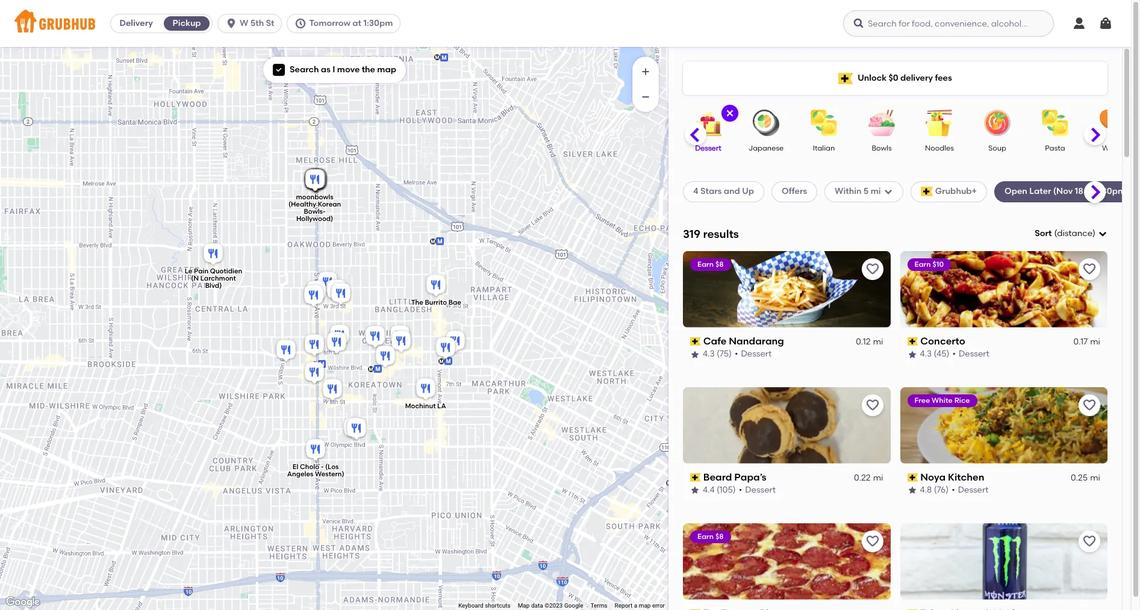 Task type: vqa. For each thing, say whether or not it's contained in the screenshot.
(Los
yes



Task type: locate. For each thing, give the bounding box(es) containing it.
7-star liquor & market image
[[325, 277, 349, 304]]

0 horizontal spatial svg image
[[295, 17, 307, 30]]

larchmont
[[200, 275, 236, 282]]

earn for cafe nandarang
[[698, 260, 714, 269]]

grubhub plus flag logo image
[[839, 73, 853, 84], [921, 187, 933, 197]]

)
[[1093, 228, 1096, 239]]

map right a
[[639, 602, 651, 609]]

dessert down papa's
[[745, 485, 776, 495]]

$8 down "results"
[[716, 260, 724, 269]]

delivery
[[901, 73, 933, 83]]

noodles
[[925, 144, 954, 152]]

4.3 (45)
[[920, 349, 950, 359]]

ben's fast food image
[[304, 167, 328, 194]]

pickup button
[[162, 14, 212, 33]]

subscription pass image left beard
[[690, 473, 701, 482]]

$8
[[716, 260, 724, 269], [716, 532, 724, 541]]

mi
[[871, 186, 881, 197], [873, 337, 883, 347], [1090, 337, 1101, 347], [873, 473, 883, 483], [1090, 473, 1101, 483]]

hollywood)
[[296, 215, 333, 223]]

1 horizontal spatial at
[[1086, 186, 1095, 197]]

wings image
[[1092, 110, 1134, 136]]

7-star liquor & market logo image
[[900, 523, 1108, 600]]

0 vertical spatial earn $8
[[698, 260, 724, 269]]

None field
[[1035, 228, 1108, 240]]

google image
[[3, 595, 43, 610]]

0 horizontal spatial 4.3
[[703, 349, 715, 359]]

terms link
[[591, 602, 608, 609]]

svg image
[[1072, 16, 1087, 31], [1099, 16, 1113, 31], [225, 17, 237, 30], [853, 17, 865, 30], [275, 66, 283, 74], [884, 187, 893, 197]]

free
[[915, 396, 930, 405]]

and
[[724, 186, 740, 197]]

amandine patisserie cafe image
[[342, 415, 366, 442]]

cafe nandarang
[[703, 335, 784, 347]]

grubhub+
[[935, 186, 977, 197]]

18
[[1075, 186, 1084, 197]]

noodles image
[[919, 110, 961, 136]]

star icon image left 4.4
[[690, 486, 700, 495]]

within 5 mi
[[835, 186, 881, 197]]

save this restaurant image for concerto logo
[[1083, 262, 1097, 276]]

0 vertical spatial svg image
[[295, 17, 307, 30]]

0.25 mi
[[1071, 473, 1101, 483]]

0.17 mi
[[1074, 337, 1101, 347]]

1 4.3 from the left
[[703, 349, 715, 359]]

el cholo - (los angeles western)
[[287, 463, 344, 478]]

save this restaurant button for fat tomato pizza logo
[[862, 530, 883, 552]]

svg image left tomorrow at the left of page
[[295, 17, 307, 30]]

earn left $10
[[915, 260, 931, 269]]

cafe nandarang image
[[328, 323, 352, 349]]

star icon image left 4.3 (45)
[[908, 350, 917, 359]]

mi right 0.22
[[873, 473, 883, 483]]

save this restaurant button for cafe nandarang logo
[[862, 258, 883, 280]]

2 earn $8 from the top
[[698, 532, 724, 541]]

the burrito bae
[[411, 298, 461, 306]]

4.3 (75)
[[703, 349, 732, 359]]

1 vertical spatial earn $8
[[698, 532, 724, 541]]

beard
[[703, 471, 732, 483]]

noya kitchen
[[921, 471, 985, 483]]

1 vertical spatial grubhub plus flag logo image
[[921, 187, 933, 197]]

angeles
[[287, 470, 313, 478]]

earn $8
[[698, 260, 724, 269], [698, 532, 724, 541]]

delivery
[[120, 18, 153, 28]]

• dessert
[[735, 349, 772, 359], [953, 349, 990, 359], [739, 485, 776, 495], [952, 485, 989, 495]]

star icon image left 4.8
[[908, 486, 917, 495]]

grubhub plus flag logo image for unlock $0 delivery fees
[[839, 73, 853, 84]]

subscription pass image left noya
[[908, 473, 918, 482]]

2 4.3 from the left
[[920, 349, 932, 359]]

at inside button
[[353, 18, 361, 28]]

0 vertical spatial map
[[377, 64, 396, 75]]

mochinut
[[405, 402, 436, 410]]

at right 18
[[1086, 186, 1095, 197]]

• dessert for cafe nandarang
[[735, 349, 772, 359]]

nancy silverton's - nancy fancy gelato image
[[304, 167, 328, 194]]

• dessert down papa's
[[739, 485, 776, 495]]

fatamorgana gelato image
[[303, 167, 327, 194]]

subscription pass image
[[908, 337, 918, 346], [690, 473, 701, 482], [908, 473, 918, 482]]

grubhub plus flag logo image for grubhub+
[[921, 187, 933, 197]]

1 $8 from the top
[[716, 260, 724, 269]]

map region
[[0, 0, 684, 610]]

• dessert right (45)
[[953, 349, 990, 359]]

1 horizontal spatial grubhub plus flag logo image
[[921, 187, 933, 197]]

star icon image for concerto
[[908, 350, 917, 359]]

-
[[321, 463, 324, 471]]

svg image
[[295, 17, 307, 30], [725, 108, 735, 118], [1098, 229, 1108, 239]]

1 vertical spatial map
[[639, 602, 651, 609]]

1 horizontal spatial 4.3
[[920, 349, 932, 359]]

italian image
[[803, 110, 845, 136]]

beard papa's
[[703, 471, 767, 483]]

star icon image for cafe nandarang
[[690, 350, 700, 359]]

bae
[[449, 298, 461, 306]]

1 vertical spatial $8
[[716, 532, 724, 541]]

0 vertical spatial at
[[353, 18, 361, 28]]

fees
[[935, 73, 952, 83]]

japanese
[[749, 144, 784, 152]]

(75)
[[717, 349, 732, 359]]

save this restaurant image for cafe nandarang logo
[[865, 262, 880, 276]]

• right (45)
[[953, 349, 956, 359]]

4
[[693, 186, 699, 197]]

0 horizontal spatial at
[[353, 18, 361, 28]]

cholo
[[300, 463, 319, 471]]

4.4
[[703, 485, 715, 495]]

le pain quotidien (n larchmont blvd) image
[[201, 241, 225, 268]]

anju house image
[[316, 270, 340, 296]]

bowls
[[872, 144, 892, 152]]

• right (75)
[[735, 349, 738, 359]]

offers
[[782, 186, 807, 197]]

namsan image
[[363, 324, 387, 350]]

319
[[683, 227, 701, 241]]

$8 down 4.4 (105)
[[716, 532, 724, 541]]

save this restaurant image
[[865, 262, 880, 276], [1083, 262, 1097, 276], [865, 398, 880, 412], [865, 534, 880, 549], [1083, 534, 1097, 549]]

mi for nandarang
[[873, 337, 883, 347]]

i
[[333, 64, 335, 75]]

dr. shica's bakery image
[[304, 167, 328, 194]]

save this restaurant image
[[1083, 398, 1097, 412]]

• dessert down "kitchen"
[[952, 485, 989, 495]]

svg image left japanese image
[[725, 108, 735, 118]]

concerto
[[921, 335, 966, 347]]

map data ©2023 google
[[518, 602, 583, 609]]

0.22
[[854, 473, 871, 483]]

0.17
[[1074, 337, 1088, 347]]

earn $8 down 319 results
[[698, 260, 724, 269]]

4.8
[[920, 485, 932, 495]]

dessert down nandarang
[[741, 349, 772, 359]]

earn $8 down 4.4
[[698, 532, 724, 541]]

0 horizontal spatial grubhub plus flag logo image
[[839, 73, 853, 84]]

cafe
[[703, 335, 727, 347]]

• for concerto
[[953, 349, 956, 359]]

tomorrow at 1:30pm button
[[287, 14, 406, 33]]

le
[[185, 267, 192, 275]]

0.12 mi
[[856, 337, 883, 347]]

• right (76)
[[952, 485, 955, 495]]

at left 1:30pm
[[353, 18, 361, 28]]

svg image inside 'tomorrow at 1:30pm' button
[[295, 17, 307, 30]]

stars
[[701, 186, 722, 197]]

boba time image
[[389, 329, 413, 355]]

map
[[518, 602, 530, 609]]

free white rice
[[915, 396, 970, 405]]

1 earn $8 from the top
[[698, 260, 724, 269]]

minus icon image
[[640, 91, 652, 103]]

2 horizontal spatial svg image
[[1098, 229, 1108, 239]]

4.3 left (45)
[[920, 349, 932, 359]]

a
[[634, 602, 637, 609]]

• down beard papa's
[[739, 485, 742, 495]]

4.3 for cafe nandarang
[[703, 349, 715, 359]]

mi right 0.12
[[873, 337, 883, 347]]

mi for kitchen
[[1090, 473, 1101, 483]]

2 $8 from the top
[[716, 532, 724, 541]]

$8 for cafe nandarang logo
[[716, 260, 724, 269]]

mi right the 0.17
[[1090, 337, 1101, 347]]

burrito
[[425, 298, 447, 306]]

map
[[377, 64, 396, 75], [639, 602, 651, 609]]

mi right 0.25
[[1090, 473, 1101, 483]]

save this restaurant button for concerto logo
[[1079, 258, 1101, 280]]

star icon image down subscription pass icon
[[690, 350, 700, 359]]

as
[[321, 64, 331, 75]]

save this restaurant button
[[862, 258, 883, 280], [1079, 258, 1101, 280], [862, 394, 883, 416], [1079, 394, 1101, 416], [862, 530, 883, 552], [1079, 530, 1101, 552]]

dessert down "kitchen"
[[958, 485, 989, 495]]

map right the the
[[377, 64, 396, 75]]

subscription pass image left concerto
[[908, 337, 918, 346]]

bevvy image
[[303, 167, 327, 194]]

2 vertical spatial svg image
[[1098, 229, 1108, 239]]

kitchen
[[948, 471, 985, 483]]

subscription pass image
[[690, 337, 701, 346]]

grubhub plus flag logo image left unlock on the right of page
[[839, 73, 853, 84]]

grubhub plus flag logo image left grubhub+
[[921, 187, 933, 197]]

1:30pm)
[[1097, 186, 1129, 197]]

pasta
[[1045, 144, 1065, 152]]

0 vertical spatial $8
[[716, 260, 724, 269]]

earn down 319 results
[[698, 260, 714, 269]]

4.3 down cafe
[[703, 349, 715, 359]]

(n
[[191, 275, 199, 282]]

1 horizontal spatial svg image
[[725, 108, 735, 118]]

star icon image
[[690, 350, 700, 359], [908, 350, 917, 359], [690, 486, 700, 495], [908, 486, 917, 495]]

japanese image
[[745, 110, 787, 136]]

within
[[835, 186, 862, 197]]

(76)
[[934, 485, 949, 495]]

4.4 (105)
[[703, 485, 736, 495]]

svg image right )
[[1098, 229, 1108, 239]]

0 vertical spatial grubhub plus flag logo image
[[839, 73, 853, 84]]

• dessert down nandarang
[[735, 349, 772, 359]]

mochinut la image
[[414, 376, 438, 403]]

open
[[1005, 186, 1028, 197]]



Task type: describe. For each thing, give the bounding box(es) containing it.
el cholo - (los angeles western) image
[[304, 437, 328, 464]]

star icon image for noya kitchen
[[908, 486, 917, 495]]

dessert for papa's
[[745, 485, 776, 495]]

• dessert for beard papa's
[[739, 485, 776, 495]]

1 vertical spatial svg image
[[725, 108, 735, 118]]

5
[[864, 186, 869, 197]]

desserts now image
[[304, 167, 328, 194]]

mi right "5"
[[871, 186, 881, 197]]

(
[[1055, 228, 1057, 239]]

mi for papa's
[[873, 473, 883, 483]]

(nov
[[1054, 186, 1073, 197]]

main navigation navigation
[[0, 0, 1131, 47]]

keyboard
[[458, 602, 484, 609]]

$8 for fat tomato pizza logo
[[716, 532, 724, 541]]

fat tomato pizza image
[[302, 283, 326, 309]]

toe bang cafe image
[[388, 323, 412, 350]]

(healthy
[[288, 200, 316, 208]]

earn down 4.4
[[698, 532, 714, 541]]

0.22 mi
[[854, 473, 883, 483]]

noya kitchen image
[[329, 281, 353, 308]]

report a map error link
[[615, 602, 665, 609]]

white
[[932, 396, 953, 405]]

boba story image
[[302, 360, 327, 386]]

dream pops image
[[303, 167, 327, 194]]

sort ( distance )
[[1035, 228, 1096, 239]]

tomorrow
[[309, 18, 351, 28]]

save this restaurant button for noya kitchen logo
[[1079, 394, 1101, 416]]

the
[[411, 298, 423, 306]]

soup
[[989, 144, 1007, 152]]

fat tomato pizza logo image
[[683, 523, 891, 600]]

dessert image
[[687, 110, 730, 136]]

mumu bakery & cake image
[[345, 416, 369, 442]]

moonbowls (healthy korean bowls-hollywood) image
[[303, 167, 327, 194]]

le pain quotidien (n larchmont blvd)
[[185, 267, 242, 290]]

dessert for nandarang
[[741, 349, 772, 359]]

crafted donuts image
[[274, 338, 298, 364]]

4.3 for concerto
[[920, 349, 932, 359]]

distance
[[1057, 228, 1093, 239]]

house of birria image
[[304, 167, 328, 194]]

0 horizontal spatial map
[[377, 64, 396, 75]]

(los
[[325, 463, 339, 471]]

el
[[293, 463, 298, 471]]

rice
[[955, 396, 970, 405]]

korean
[[318, 200, 341, 208]]

shortcuts
[[485, 602, 511, 609]]

the dolly llama image
[[304, 279, 328, 305]]

w
[[240, 18, 248, 28]]

5th
[[250, 18, 264, 28]]

tomorrow at 1:30pm
[[309, 18, 393, 28]]

wings
[[1102, 144, 1124, 152]]

dessert right (45)
[[959, 349, 990, 359]]

unlock $0 delivery fees
[[858, 73, 952, 83]]

moonbowls (healthy korean bowls- hollywood)
[[288, 193, 341, 223]]

w 5th st
[[240, 18, 274, 28]]

data
[[531, 602, 543, 609]]

noya kitchen logo image
[[900, 387, 1108, 464]]

0.25
[[1071, 473, 1088, 483]]

$0
[[889, 73, 899, 83]]

none field containing sort
[[1035, 228, 1108, 240]]

Search for food, convenience, alcohol... search field
[[843, 10, 1054, 37]]

4 stars and up
[[693, 186, 754, 197]]

earn $8 for cafe nandarang logo
[[698, 260, 724, 269]]

move
[[337, 64, 360, 75]]

subscription pass image for concerto
[[908, 337, 918, 346]]

subscription pass image for noya kitchen
[[908, 473, 918, 482]]

rethink ice cream (lactose-free/tummy-friendly) image
[[304, 167, 328, 194]]

st
[[266, 18, 274, 28]]

soup image
[[977, 110, 1019, 136]]

svg image inside 'w 5th st' button
[[225, 17, 237, 30]]

4.8 (76)
[[920, 485, 949, 495]]

keyboard shortcuts
[[458, 602, 511, 609]]

beard papa's logo image
[[683, 387, 891, 464]]

beard papa's image
[[302, 332, 327, 359]]

bowls image
[[861, 110, 903, 136]]

slurpin' ramen bar image
[[320, 377, 345, 403]]

concerto logo image
[[900, 251, 1108, 328]]

brady's bakery image
[[304, 167, 328, 194]]

bowls-
[[304, 208, 326, 215]]

later
[[1030, 186, 1052, 197]]

subscription pass image for beard papa's
[[690, 473, 701, 482]]

wasabi japanese noodle house image
[[374, 344, 398, 370]]

the burrito bae image
[[424, 273, 448, 299]]

italian
[[813, 144, 835, 152]]

keyboard shortcuts button
[[458, 602, 511, 610]]

• for beard papa's
[[739, 485, 742, 495]]

cafe mak image
[[443, 329, 467, 355]]

1 vertical spatial at
[[1086, 186, 1095, 197]]

concerto image
[[325, 330, 349, 356]]

sweet rose creamery image
[[303, 167, 327, 194]]

(105)
[[717, 485, 736, 495]]

• dessert for concerto
[[953, 349, 990, 359]]

dessert down dessert image at the top
[[695, 144, 722, 152]]

©2023
[[545, 602, 563, 609]]

w 5th st button
[[218, 14, 287, 33]]

yogurtland image
[[434, 335, 458, 362]]

la
[[437, 402, 446, 410]]

quotidien
[[210, 267, 242, 275]]

319 results
[[683, 227, 739, 241]]

pasta image
[[1034, 110, 1077, 136]]

up
[[742, 186, 754, 197]]

western)
[[315, 470, 344, 478]]

1 horizontal spatial map
[[639, 602, 651, 609]]

earn $10
[[915, 260, 944, 269]]

google
[[564, 602, 583, 609]]

delivery button
[[111, 14, 162, 33]]

earn for concerto
[[915, 260, 931, 269]]

mochinut la
[[405, 402, 446, 410]]

search
[[290, 64, 319, 75]]

• for cafe nandarang
[[735, 349, 738, 359]]

results
[[703, 227, 739, 241]]

• dessert for noya kitchen
[[952, 485, 989, 495]]

(45)
[[934, 349, 950, 359]]

lulubowls (hawaiian-inspired bowls- hollywood) image
[[304, 167, 328, 194]]

search as i move the map
[[290, 64, 396, 75]]

report
[[615, 602, 633, 609]]

nandarang
[[729, 335, 784, 347]]

papa's
[[735, 471, 767, 483]]

• for noya kitchen
[[952, 485, 955, 495]]

the
[[362, 64, 375, 75]]

1:30pm
[[364, 18, 393, 28]]

plus icon image
[[640, 66, 652, 78]]

open later (nov 18 at 1:30pm)
[[1005, 186, 1129, 197]]

cafe nandarang logo image
[[683, 251, 891, 328]]

star icon image for beard papa's
[[690, 486, 700, 495]]

save this restaurant image for fat tomato pizza logo
[[865, 534, 880, 549]]

dessert for kitchen
[[958, 485, 989, 495]]

0.12
[[856, 337, 871, 347]]

earn $8 for fat tomato pizza logo
[[698, 532, 724, 541]]



